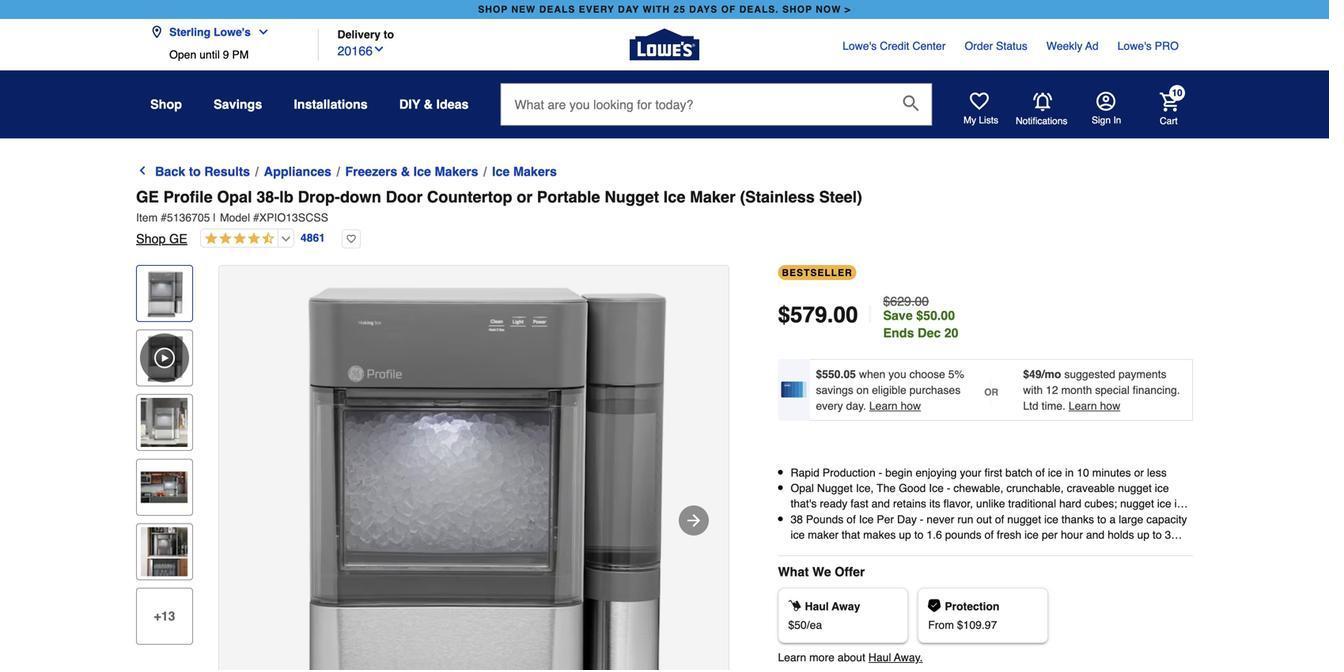 Task type: describe. For each thing, give the bounding box(es) containing it.
bestseller
[[782, 267, 853, 279]]

makers inside "link"
[[435, 164, 478, 179]]

and up the per
[[872, 497, 890, 510]]

crunchable,
[[1007, 482, 1064, 495]]

item number 5 1 3 6 7 0 5 and model number x p i o 1 3 s c s s element
[[136, 210, 1193, 225]]

now
[[816, 4, 841, 15]]

ice down for
[[1025, 528, 1039, 541]]

1 vertical spatial ge
[[169, 231, 187, 246]]

maker
[[808, 528, 839, 541]]

you
[[889, 368, 907, 381]]

status
[[996, 40, 1028, 52]]

25
[[674, 4, 686, 15]]

center
[[913, 40, 946, 52]]

10 inside rapid production - begin enjoying your first batch of ice in 10 minutes or less opal nugget ice, the good ice - chewable, crunchable, craveable nugget ice that's ready fast and retains its flavor, unlike traditional hard cubes; nugget ice is made from compacted ice flakes and is perfect for cocktails, sodas and other beverages
[[1077, 466, 1089, 479]]

ice up per
[[1044, 513, 1059, 526]]

shop for shop ge
[[136, 231, 166, 246]]

to up chevron down image
[[384, 28, 394, 41]]

protection plan filled image
[[928, 599, 941, 612]]

ge inside 'ge profile opal 38-lb drop-down door countertop or portable nugget ice maker (stainless steel) item # 5136705 | model # xpio13scss'
[[136, 188, 159, 206]]

drop-
[[298, 188, 340, 206]]

5136705
[[167, 211, 210, 224]]

profile
[[163, 188, 213, 206]]

away inside haul away $50/ea
[[832, 600, 860, 613]]

and down flavor,
[[953, 513, 972, 526]]

makes
[[863, 528, 896, 541]]

0 horizontal spatial learn
[[778, 651, 806, 664]]

cart
[[1160, 115, 1178, 126]]

notifications
[[1016, 115, 1068, 126]]

suggested
[[1064, 368, 1116, 381]]

shop new deals every day with 25 days of deals. shop now > link
[[475, 0, 854, 19]]

pm
[[232, 48, 249, 61]]

search image
[[903, 95, 919, 111]]

opal inside rapid production - begin enjoying your first batch of ice in 10 minutes or less opal nugget ice, the good ice - chewable, crunchable, craveable nugget ice that's ready fast and retains its flavor, unlike traditional hard cubes; nugget ice is made from compacted ice flakes and is perfect for cocktails, sodas and other beverages
[[791, 482, 814, 495]]

shop for shop
[[150, 97, 182, 112]]

38-
[[257, 188, 279, 206]]

ge  #xpio13scss - thumbnail2 image
[[140, 398, 189, 447]]

+13
[[154, 609, 175, 623]]

other
[[1142, 513, 1167, 526]]

time.
[[1042, 400, 1066, 412]]

nugget inside rapid production - begin enjoying your first batch of ice in 10 minutes or less opal nugget ice, the good ice - chewable, crunchable, craveable nugget ice that's ready fast and retains its flavor, unlike traditional hard cubes; nugget ice is made from compacted ice flakes and is perfect for cocktails, sodas and other beverages
[[817, 482, 853, 495]]

ice down "retains"
[[904, 513, 918, 526]]

ice up the capacity on the bottom
[[1157, 497, 1171, 510]]

compacted
[[847, 513, 901, 526]]

arrow right image
[[684, 511, 703, 530]]

open
[[169, 48, 196, 61]]

appliances link
[[264, 162, 331, 181]]

0 vertical spatial pounds
[[945, 528, 982, 541]]

Search Query text field
[[501, 84, 890, 125]]

nugget inside 38 pounds of ice per day - never run out of nugget ice thanks to a large capacity ice maker that makes up to 1.6 pounds of fresh ice per hour and holds up to 3 pounds at a time
[[1007, 513, 1041, 526]]

lowe's home improvement account image
[[1097, 92, 1116, 111]]

chewable,
[[954, 482, 1004, 495]]

0 vertical spatial 10
[[1172, 87, 1183, 98]]

of up that
[[847, 513, 856, 526]]

2 shop from the left
[[782, 4, 812, 15]]

rapid production - begin enjoying your first batch of ice in 10 minutes or less opal nugget ice, the good ice - chewable, crunchable, craveable nugget ice that's ready fast and retains its flavor, unlike traditional hard cubes; nugget ice is made from compacted ice flakes and is perfect for cocktails, sodas and other beverages
[[791, 466, 1183, 541]]

sign
[[1092, 115, 1111, 126]]

20
[[944, 326, 959, 340]]

heart outline image
[[342, 229, 361, 248]]

its
[[929, 497, 941, 510]]

out
[[977, 513, 992, 526]]

the
[[877, 482, 896, 495]]

1 shop from the left
[[478, 4, 508, 15]]

when
[[859, 368, 886, 381]]

lowe's for lowe's credit center
[[843, 40, 877, 52]]

location image
[[150, 26, 163, 38]]

sterling
[[169, 26, 211, 38]]

on
[[857, 384, 869, 396]]

installations button
[[294, 90, 368, 119]]

my lists
[[964, 115, 999, 126]]

perfect
[[986, 513, 1020, 526]]

order status
[[965, 40, 1028, 52]]

1 vertical spatial |
[[868, 301, 874, 328]]

maker
[[690, 188, 736, 206]]

0 horizontal spatial is
[[975, 513, 983, 526]]

learn how for special
[[1069, 400, 1121, 412]]

back to results
[[155, 164, 250, 179]]

4861
[[301, 232, 325, 244]]

when you choose 5% savings on eligible purchases every day.
[[816, 368, 964, 412]]

to left 3
[[1153, 528, 1162, 541]]

and inside 38 pounds of ice per day - never run out of nugget ice thanks to a large capacity ice maker that makes up to 1.6 pounds of fresh ice per hour and holds up to 3 pounds at a time
[[1086, 528, 1105, 541]]

eligible
[[872, 384, 907, 396]]

1.6
[[927, 528, 942, 541]]

(stainless
[[740, 188, 815, 206]]

ice left in
[[1048, 466, 1062, 479]]

0 vertical spatial nugget
[[1118, 482, 1152, 495]]

weekly
[[1047, 40, 1083, 52]]

lb
[[279, 188, 293, 206]]

12
[[1046, 384, 1058, 396]]

payments
[[1119, 368, 1167, 381]]

countertop
[[427, 188, 512, 206]]

how for eligible
[[901, 400, 921, 412]]

lists
[[979, 115, 999, 126]]

in
[[1114, 115, 1121, 126]]

3
[[1165, 528, 1171, 541]]

sterling lowe's button
[[150, 16, 276, 48]]

cocktails,
[[1039, 513, 1084, 526]]

lowe's credit center link
[[843, 38, 946, 54]]

1 vertical spatial nugget
[[1120, 497, 1154, 510]]

with
[[1023, 384, 1043, 396]]

+13 button
[[136, 588, 193, 645]]

savings button
[[214, 90, 262, 119]]

at
[[830, 544, 839, 557]]

freezers
[[345, 164, 397, 179]]

protection from $109.97
[[928, 600, 1000, 631]]

1 vertical spatial a
[[842, 544, 849, 557]]

lowe's for lowe's pro
[[1118, 40, 1152, 52]]

deals
[[539, 4, 575, 15]]

we
[[812, 565, 831, 579]]

run
[[958, 513, 974, 526]]

$550.05
[[816, 368, 856, 381]]

good
[[899, 482, 926, 495]]

rapid
[[791, 466, 820, 479]]

or
[[984, 387, 999, 398]]

choose
[[910, 368, 945, 381]]

sign in button
[[1092, 92, 1121, 127]]

ltd
[[1023, 400, 1039, 412]]

from
[[821, 513, 844, 526]]

20166
[[337, 44, 373, 58]]

1 horizontal spatial .
[[920, 651, 923, 664]]

ice,
[[856, 482, 874, 495]]

item
[[136, 211, 158, 224]]

portable
[[537, 188, 600, 206]]

or inside 'ge profile opal 38-lb drop-down door countertop or portable nugget ice maker (stainless steel) item # 5136705 | model # xpio13scss'
[[517, 188, 533, 206]]



Task type: locate. For each thing, give the bounding box(es) containing it.
shop left 'now'
[[782, 4, 812, 15]]

1 vertical spatial -
[[947, 482, 951, 495]]

never
[[927, 513, 954, 526]]

pro
[[1155, 40, 1179, 52]]

pounds down run
[[945, 528, 982, 541]]

makers up countertop
[[435, 164, 478, 179]]

4.5 stars image
[[201, 232, 274, 246]]

2 horizontal spatial lowe's
[[1118, 40, 1152, 52]]

lowe's inside lowe's pro link
[[1118, 40, 1152, 52]]

ice inside 38 pounds of ice per day - never run out of nugget ice thanks to a large capacity ice maker that makes up to 1.6 pounds of fresh ice per hour and holds up to 3 pounds at a time
[[859, 513, 874, 526]]

diy & ideas
[[399, 97, 469, 112]]

of
[[721, 4, 736, 15]]

lowe's home improvement logo image
[[630, 10, 699, 80]]

craveable
[[1067, 482, 1115, 495]]

thanks
[[1062, 513, 1094, 526]]

learn down eligible
[[869, 400, 898, 412]]

& right diy
[[424, 97, 433, 112]]

1 horizontal spatial up
[[1137, 528, 1150, 541]]

until
[[199, 48, 220, 61]]

nugget up large
[[1120, 497, 1154, 510]]

installations
[[294, 97, 368, 112]]

makers up portable
[[513, 164, 557, 179]]

1 horizontal spatial learn
[[869, 400, 898, 412]]

savings
[[816, 384, 854, 396]]

hard
[[1059, 497, 1082, 510]]

- right 'day'
[[920, 513, 924, 526]]

weekly ad link
[[1047, 38, 1099, 54]]

lowe's inside sterling lowe's button
[[214, 26, 251, 38]]

how down special
[[1100, 400, 1121, 412]]

1 # from the left
[[161, 211, 167, 224]]

0 horizontal spatial shop
[[478, 4, 508, 15]]

ge  #xpio13scss - thumbnail3 image
[[140, 463, 189, 512]]

is up the capacity on the bottom
[[1175, 497, 1183, 510]]

1 how from the left
[[901, 400, 921, 412]]

diy & ideas button
[[399, 90, 469, 119]]

1 vertical spatial &
[[401, 164, 410, 179]]

0 vertical spatial shop
[[150, 97, 182, 112]]

2 learn how from the left
[[1069, 400, 1121, 412]]

# right 'model'
[[253, 211, 259, 224]]

0 horizontal spatial makers
[[435, 164, 478, 179]]

0 vertical spatial away
[[832, 600, 860, 613]]

nugget up 'ready'
[[817, 482, 853, 495]]

ice up 'ge profile opal 38-lb drop-down door countertop or portable nugget ice maker (stainless steel) item # 5136705 | model # xpio13scss' in the top of the page
[[492, 164, 510, 179]]

or inside rapid production - begin enjoying your first batch of ice in 10 minutes or less opal nugget ice, the good ice - chewable, crunchable, craveable nugget ice that's ready fast and retains its flavor, unlike traditional hard cubes; nugget ice is made from compacted ice flakes and is perfect for cocktails, sodas and other beverages
[[1134, 466, 1144, 479]]

day.
[[846, 400, 866, 412]]

learn for on
[[869, 400, 898, 412]]

shop button
[[150, 90, 182, 119]]

1 vertical spatial .
[[920, 651, 923, 664]]

a right at
[[842, 544, 849, 557]]

day
[[618, 4, 639, 15]]

nugget up the item number 5 1 3 6 7 0 5 and model number x p i o 1 3 s c s s element
[[605, 188, 659, 206]]

chevron left image
[[136, 164, 149, 177]]

0 vertical spatial a
[[1110, 513, 1116, 526]]

10 right in
[[1077, 466, 1089, 479]]

0 horizontal spatial |
[[213, 211, 216, 224]]

dec
[[918, 326, 941, 340]]

results
[[204, 164, 250, 179]]

& inside the freezers & ice makers "link"
[[401, 164, 410, 179]]

0 vertical spatial .
[[827, 302, 833, 328]]

open until 9 pm
[[169, 48, 249, 61]]

1 horizontal spatial opal
[[791, 482, 814, 495]]

learn left more
[[778, 651, 806, 664]]

of down out
[[985, 528, 994, 541]]

2 up from the left
[[1137, 528, 1150, 541]]

capacity
[[1147, 513, 1187, 526]]

1 vertical spatial shop
[[136, 231, 166, 246]]

shop new deals every day with 25 days of deals. shop now >
[[478, 4, 851, 15]]

of right out
[[995, 513, 1004, 526]]

lowe's pro link
[[1118, 38, 1179, 54]]

- inside 38 pounds of ice per day - never run out of nugget ice thanks to a large capacity ice maker that makes up to 1.6 pounds of fresh ice per hour and holds up to 3 pounds at a time
[[920, 513, 924, 526]]

0 horizontal spatial ge
[[136, 188, 159, 206]]

1 horizontal spatial pounds
[[945, 528, 982, 541]]

0 horizontal spatial learn how button
[[869, 398, 921, 414]]

>
[[845, 4, 851, 15]]

ice up the item number 5 1 3 6 7 0 5 and model number x p i o 1 3 s c s s element
[[664, 188, 686, 206]]

learn down 'month'
[[1069, 400, 1097, 412]]

lowe's left credit
[[843, 40, 877, 52]]

in
[[1065, 466, 1074, 479]]

1 horizontal spatial learn how
[[1069, 400, 1121, 412]]

$50.00
[[916, 308, 955, 323]]

& up "door"
[[401, 164, 410, 179]]

haul inside haul away $50/ea
[[805, 600, 829, 613]]

1 horizontal spatial ge
[[169, 231, 187, 246]]

0 horizontal spatial a
[[842, 544, 849, 557]]

0 vertical spatial |
[[213, 211, 216, 224]]

1 horizontal spatial learn how button
[[1069, 398, 1121, 414]]

opal up that's
[[791, 482, 814, 495]]

up down 'day'
[[899, 528, 911, 541]]

00
[[833, 302, 858, 328]]

of inside rapid production - begin enjoying your first batch of ice in 10 minutes or less opal nugget ice, the good ice - chewable, crunchable, craveable nugget ice that's ready fast and retains its flavor, unlike traditional hard cubes; nugget ice is made from compacted ice flakes and is perfect for cocktails, sodas and other beverages
[[1036, 466, 1045, 479]]

begin
[[885, 466, 913, 479]]

1 makers from the left
[[435, 164, 478, 179]]

steel)
[[819, 188, 862, 206]]

9
[[223, 48, 229, 61]]

about
[[838, 651, 865, 664]]

| left 'model'
[[213, 211, 216, 224]]

lowe's home improvement lists image
[[970, 92, 989, 111]]

and up holds
[[1120, 513, 1139, 526]]

learn how button down special
[[1069, 398, 1121, 414]]

lowe's up 9
[[214, 26, 251, 38]]

hour
[[1061, 528, 1083, 541]]

2 horizontal spatial learn
[[1069, 400, 1097, 412]]

1 vertical spatial nugget
[[817, 482, 853, 495]]

0 vertical spatial opal
[[217, 188, 252, 206]]

haul away filled image
[[788, 599, 801, 612]]

0 horizontal spatial or
[[517, 188, 533, 206]]

1 learn how from the left
[[869, 400, 921, 412]]

delivery
[[337, 28, 381, 41]]

ge  #xpio13scss - thumbnail image
[[140, 269, 189, 318]]

lowe's left pro
[[1118, 40, 1152, 52]]

day
[[897, 513, 917, 526]]

chevron down image
[[373, 43, 385, 55]]

appliances
[[264, 164, 331, 179]]

0 horizontal spatial opal
[[217, 188, 252, 206]]

0 horizontal spatial #
[[161, 211, 167, 224]]

that
[[842, 528, 860, 541]]

and down 'sodas'
[[1086, 528, 1105, 541]]

& for freezers
[[401, 164, 410, 179]]

ice inside "link"
[[414, 164, 431, 179]]

every
[[816, 400, 843, 412]]

learn how button for on
[[869, 398, 921, 414]]

38
[[791, 513, 803, 526]]

0 horizontal spatial learn how
[[869, 400, 921, 412]]

your
[[960, 466, 982, 479]]

2 makers from the left
[[513, 164, 557, 179]]

0 horizontal spatial how
[[901, 400, 921, 412]]

0 vertical spatial haul
[[805, 600, 829, 613]]

to down cubes;
[[1097, 513, 1107, 526]]

shop down open
[[150, 97, 182, 112]]

beverages
[[791, 528, 842, 541]]

1 horizontal spatial #
[[253, 211, 259, 224]]

0 horizontal spatial lowe's
[[214, 26, 251, 38]]

1 vertical spatial is
[[975, 513, 983, 526]]

nugget down traditional
[[1007, 513, 1041, 526]]

0 horizontal spatial .
[[827, 302, 833, 328]]

shop ge
[[136, 231, 187, 246]]

or left less
[[1134, 466, 1144, 479]]

1 horizontal spatial makers
[[513, 164, 557, 179]]

ends
[[883, 326, 914, 340]]

pounds
[[945, 528, 982, 541], [791, 544, 827, 557]]

. right "about"
[[920, 651, 923, 664]]

is right run
[[975, 513, 983, 526]]

ice down enjoying
[[929, 482, 944, 495]]

0 horizontal spatial nugget
[[605, 188, 659, 206]]

learn how for on
[[869, 400, 921, 412]]

0 vertical spatial &
[[424, 97, 433, 112]]

first
[[985, 466, 1002, 479]]

learn for special
[[1069, 400, 1097, 412]]

. down the bestseller
[[827, 302, 833, 328]]

minutes
[[1092, 466, 1131, 479]]

1 vertical spatial pounds
[[791, 544, 827, 557]]

to left 1.6
[[914, 528, 924, 541]]

ad
[[1085, 40, 1099, 52]]

lowe's home improvement cart image
[[1160, 92, 1179, 111]]

ice down 38
[[791, 528, 805, 541]]

a up holds
[[1110, 513, 1116, 526]]

1 horizontal spatial nugget
[[817, 482, 853, 495]]

0 vertical spatial -
[[879, 466, 882, 479]]

ge profile opal 38-lb drop-down door countertop or portable nugget ice maker (stainless steel) item # 5136705 | model # xpio13scss
[[136, 188, 862, 224]]

fresh
[[997, 528, 1022, 541]]

2 vertical spatial nugget
[[1007, 513, 1041, 526]]

1 horizontal spatial or
[[1134, 466, 1144, 479]]

chevron down image
[[251, 26, 270, 38]]

0 horizontal spatial -
[[879, 466, 882, 479]]

with
[[643, 4, 670, 15]]

opal inside 'ge profile opal 38-lb drop-down door countertop or portable nugget ice maker (stainless steel) item # 5136705 | model # xpio13scss'
[[217, 188, 252, 206]]

- up the
[[879, 466, 882, 479]]

1 vertical spatial haul
[[869, 651, 891, 664]]

from
[[928, 619, 954, 631]]

nugget inside 'ge profile opal 38-lb drop-down door countertop or portable nugget ice maker (stainless steel) item # 5136705 | model # xpio13scss'
[[605, 188, 659, 206]]

2 # from the left
[[253, 211, 259, 224]]

0 vertical spatial is
[[1175, 497, 1183, 510]]

1 horizontal spatial a
[[1110, 513, 1116, 526]]

away right "about"
[[894, 651, 920, 664]]

20166 button
[[337, 40, 385, 61]]

ge  #xpio13scss - thumbnail4 image
[[140, 527, 189, 576]]

my
[[964, 115, 976, 126]]

nugget down less
[[1118, 482, 1152, 495]]

makers
[[435, 164, 478, 179], [513, 164, 557, 179]]

a
[[1110, 513, 1116, 526], [842, 544, 849, 557]]

& inside diy & ideas button
[[424, 97, 433, 112]]

& for diy
[[424, 97, 433, 112]]

ice inside 'ge profile opal 38-lb drop-down door countertop or portable nugget ice maker (stainless steel) item # 5136705 | model # xpio13scss'
[[664, 188, 686, 206]]

financing.
[[1133, 384, 1180, 396]]

0 vertical spatial or
[[517, 188, 533, 206]]

0 vertical spatial nugget
[[605, 188, 659, 206]]

2 horizontal spatial -
[[947, 482, 951, 495]]

1 horizontal spatial shop
[[782, 4, 812, 15]]

learn how
[[869, 400, 921, 412], [1069, 400, 1121, 412]]

1 vertical spatial 10
[[1077, 466, 1089, 479]]

special
[[1095, 384, 1130, 396]]

every
[[579, 4, 615, 15]]

sodas
[[1087, 513, 1117, 526]]

|
[[213, 211, 216, 224], [868, 301, 874, 328]]

10 up cart
[[1172, 87, 1183, 98]]

1 horizontal spatial lowe's
[[843, 40, 877, 52]]

1 horizontal spatial away
[[894, 651, 920, 664]]

0 horizontal spatial 10
[[1077, 466, 1089, 479]]

ge
[[136, 188, 159, 206], [169, 231, 187, 246]]

learn how down special
[[1069, 400, 1121, 412]]

1 up from the left
[[899, 528, 911, 541]]

holds
[[1108, 528, 1134, 541]]

1 horizontal spatial haul
[[869, 651, 891, 664]]

learn how down eligible
[[869, 400, 921, 412]]

new
[[511, 4, 536, 15]]

1 horizontal spatial is
[[1175, 497, 1183, 510]]

flakes
[[921, 513, 950, 526]]

haul up $50/ea
[[805, 600, 829, 613]]

of up crunchable,
[[1036, 466, 1045, 479]]

back
[[155, 164, 185, 179]]

production
[[823, 466, 876, 479]]

| inside 'ge profile opal 38-lb drop-down door countertop or portable nugget ice maker (stainless steel) item # 5136705 | model # xpio13scss'
[[213, 211, 216, 224]]

order
[[965, 40, 993, 52]]

opal up 'model'
[[217, 188, 252, 206]]

ice inside rapid production - begin enjoying your first batch of ice in 10 minutes or less opal nugget ice, the good ice - chewable, crunchable, craveable nugget ice that's ready fast and retains its flavor, unlike traditional hard cubes; nugget ice is made from compacted ice flakes and is perfect for cocktails, sodas and other beverages
[[929, 482, 944, 495]]

# right item
[[161, 211, 167, 224]]

1 horizontal spatial &
[[424, 97, 433, 112]]

0 horizontal spatial pounds
[[791, 544, 827, 557]]

ice makers
[[492, 164, 557, 179]]

-
[[879, 466, 882, 479], [947, 482, 951, 495], [920, 513, 924, 526]]

2 vertical spatial -
[[920, 513, 924, 526]]

1 vertical spatial or
[[1134, 466, 1144, 479]]

haul right "about"
[[869, 651, 891, 664]]

38 pounds of ice per day - never run out of nugget ice thanks to a large capacity ice maker that makes up to 1.6 pounds of fresh ice per hour and holds up to 3 pounds at a time
[[791, 513, 1187, 557]]

learn how button down eligible
[[869, 398, 921, 414]]

freezers & ice makers link
[[345, 162, 478, 181]]

1 learn how button from the left
[[869, 398, 921, 414]]

that's
[[791, 497, 817, 510]]

pounds down beverages
[[791, 544, 827, 557]]

2 how from the left
[[1100, 400, 1121, 412]]

1 horizontal spatial how
[[1100, 400, 1121, 412]]

ge up item
[[136, 188, 159, 206]]

ice down "fast"
[[859, 513, 874, 526]]

more
[[809, 651, 835, 664]]

enjoying
[[916, 466, 957, 479]]

lowe's inside lowe's credit center link
[[843, 40, 877, 52]]

1 horizontal spatial -
[[920, 513, 924, 526]]

None search field
[[500, 83, 932, 138]]

back to results link
[[136, 162, 250, 181]]

ge down the 5136705
[[169, 231, 187, 246]]

ice
[[414, 164, 431, 179], [492, 164, 510, 179], [664, 188, 686, 206], [929, 482, 944, 495], [859, 513, 874, 526]]

1 horizontal spatial |
[[868, 301, 874, 328]]

shop down item
[[136, 231, 166, 246]]

away down offer
[[832, 600, 860, 613]]

up down 'other'
[[1137, 528, 1150, 541]]

0 horizontal spatial away
[[832, 600, 860, 613]]

2 learn how button from the left
[[1069, 398, 1121, 414]]

1 horizontal spatial 10
[[1172, 87, 1183, 98]]

1 vertical spatial opal
[[791, 482, 814, 495]]

0 vertical spatial ge
[[136, 188, 159, 206]]

- up flavor,
[[947, 482, 951, 495]]

shop left new at the top left of the page
[[478, 4, 508, 15]]

0 horizontal spatial &
[[401, 164, 410, 179]]

made
[[791, 513, 818, 526]]

0 horizontal spatial up
[[899, 528, 911, 541]]

lowe's home improvement notification center image
[[1033, 92, 1052, 111]]

ice down less
[[1155, 482, 1169, 495]]

how for financing.
[[1100, 400, 1121, 412]]

0 horizontal spatial haul
[[805, 600, 829, 613]]

month
[[1061, 384, 1092, 396]]

ice up "door"
[[414, 164, 431, 179]]

$50/ea
[[788, 619, 822, 631]]

| right 00
[[868, 301, 874, 328]]

or down ice makers link
[[517, 188, 533, 206]]

to right back
[[189, 164, 201, 179]]

how down eligible
[[901, 400, 921, 412]]

batch
[[1006, 466, 1033, 479]]

learn how button for special
[[1069, 398, 1121, 414]]

1 vertical spatial away
[[894, 651, 920, 664]]

ge  #xpio13scss image
[[219, 266, 729, 670]]

lowe's pro
[[1118, 40, 1179, 52]]



Task type: vqa. For each thing, say whether or not it's contained in the screenshot.
the rightmost GE
yes



